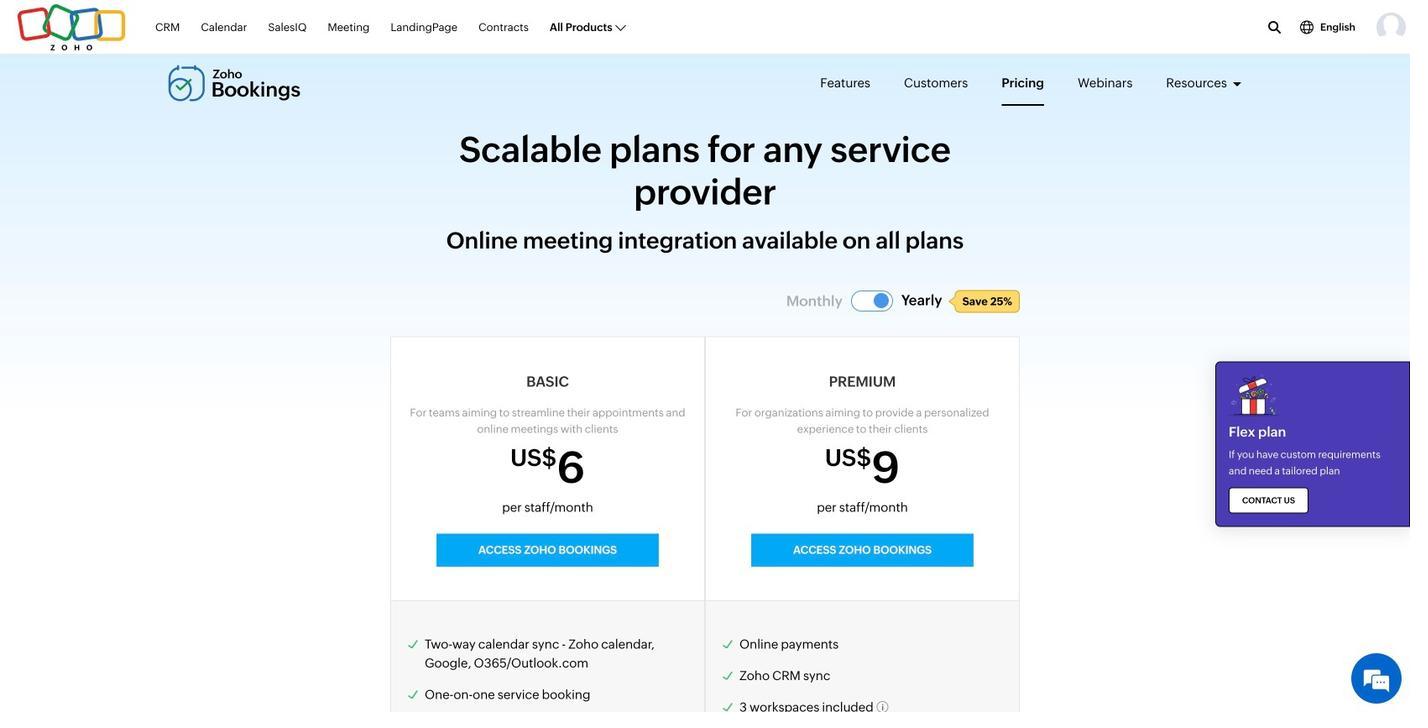 Task type: vqa. For each thing, say whether or not it's contained in the screenshot.
"ZOHO BOOKINGS LOGO"
yes



Task type: describe. For each thing, give the bounding box(es) containing it.
zoho bookings logo image
[[168, 65, 301, 102]]

greg robinson image
[[1377, 13, 1407, 42]]



